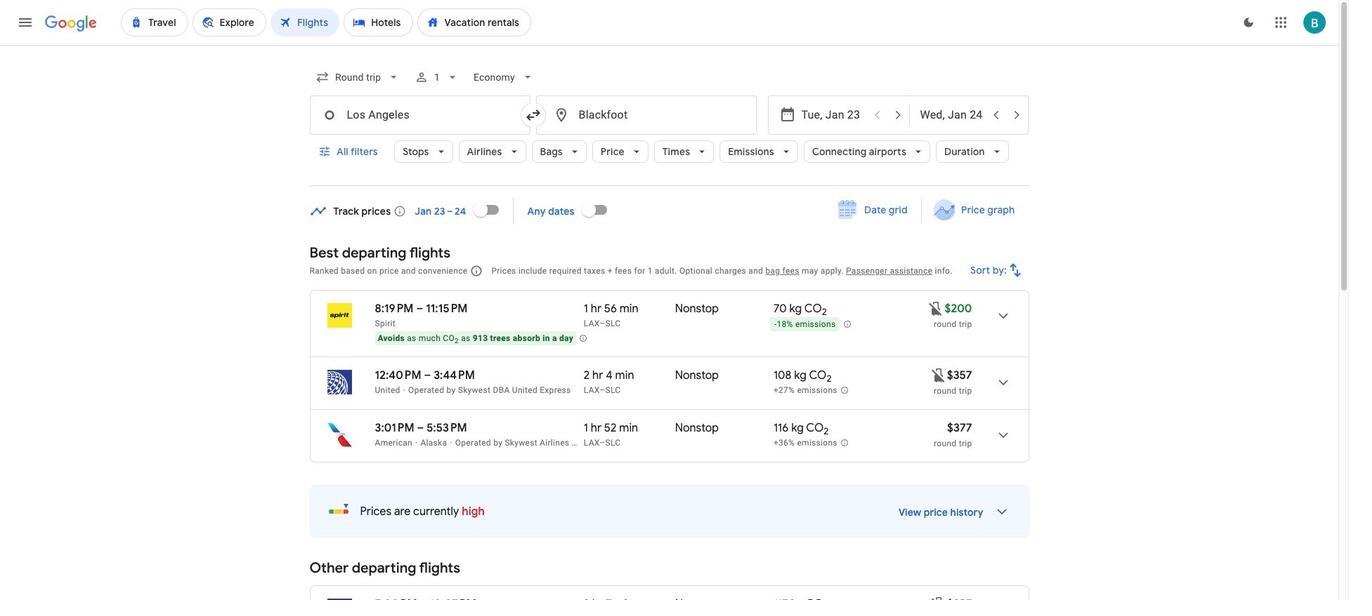 Task type: vqa. For each thing, say whether or not it's contained in the screenshot.
Departure time: 7:00 PM. text field
yes



Task type: locate. For each thing, give the bounding box(es) containing it.
total duration 2 hr 4 min. element
[[584, 369, 675, 385]]

main content
[[310, 193, 1029, 601]]

change appearance image
[[1232, 6, 1266, 39]]

total duration 1 hr 52 min. element
[[584, 422, 675, 438]]

total duration 2 hr 7 min. element
[[584, 598, 675, 601]]

 image
[[403, 386, 406, 396]]

200 US dollars text field
[[945, 302, 972, 316]]

Arrival time: 3:44 PM. text field
[[434, 369, 475, 383]]

357 US dollars text field
[[947, 598, 972, 601]]

avoids as much co2 as 913 trees absorb in a day. learn more about this calculation. image
[[579, 335, 588, 343]]

view price history image
[[985, 496, 1019, 529]]

1 nonstop flight. element from the top
[[675, 302, 719, 318]]

main menu image
[[17, 14, 34, 31]]

3 nonstop flight. element from the top
[[675, 422, 719, 438]]

Arrival time: 11:15 PM. text field
[[426, 302, 468, 316]]

leaves los angeles international airport (lax) at 8:19 pm on tuesday, january 23 and arrives at salt lake city international airport (slc) at 11:15 pm on tuesday, january 23. element
[[375, 302, 468, 316]]

Return text field
[[920, 96, 985, 134]]

None field
[[310, 65, 406, 90], [468, 65, 540, 90], [310, 65, 406, 90], [468, 65, 540, 90]]

this price for this flight doesn't include overhead bin access. if you need a carry-on bag, use the bags filter to update prices. image
[[930, 367, 947, 384]]

Departure time: 12:40 PM. text field
[[375, 369, 421, 383]]

nonstop flight. element for total duration 1 hr 52 min. element
[[675, 422, 719, 438]]

Arrival time: 5:53 PM. text field
[[427, 422, 467, 436]]

None search field
[[310, 60, 1029, 186]]

nonstop flight. element
[[675, 302, 719, 318], [675, 369, 719, 385], [675, 422, 719, 438], [675, 598, 719, 601]]

loading results progress bar
[[0, 45, 1339, 48]]

None text field
[[310, 96, 530, 135]]

find the best price region
[[310, 193, 1029, 234]]

swap origin and destination. image
[[525, 107, 542, 124]]

Departure time: 3:01 PM. text field
[[375, 422, 414, 436]]

nonstop flight. element for total duration 1 hr 56 min. element
[[675, 302, 719, 318]]

flight details. leaves los angeles international airport (lax) at 8:19 pm on tuesday, january 23 and arrives at salt lake city international airport (slc) at 11:15 pm on tuesday, january 23. image
[[986, 299, 1020, 333]]

total duration 1 hr 56 min. element
[[584, 302, 675, 318]]

None text field
[[536, 96, 757, 135]]

leaves los angeles international airport (lax) at 7:00 pm on tuesday, january 23 and arrives at salt lake city international airport (slc) at 10:07 pm on tuesday, january 23. element
[[375, 598, 476, 601]]

flight details. leaves los angeles international airport (lax) at 12:40 pm on tuesday, january 23 and arrives at salt lake city international airport (slc) at 3:44 pm on tuesday, january 23. image
[[986, 366, 1020, 400]]

2 nonstop flight. element from the top
[[675, 369, 719, 385]]

learn more about tracked prices image
[[394, 205, 406, 218]]



Task type: describe. For each thing, give the bounding box(es) containing it.
Departure time: 7:00 PM. text field
[[375, 598, 417, 601]]

357 US dollars text field
[[947, 369, 972, 383]]

Departure text field
[[802, 96, 866, 134]]

leaves los angeles international airport (lax) at 3:01 pm on tuesday, january 23 and arrives at salt lake city international airport (slc) at 5:53 pm on tuesday, january 23. element
[[375, 422, 467, 436]]

leaves los angeles international airport (lax) at 12:40 pm on tuesday, january 23 and arrives at salt lake city international airport (slc) at 3:44 pm on tuesday, january 23. element
[[375, 369, 475, 383]]

Arrival time: 10:07 PM. text field
[[430, 598, 476, 601]]

flight details. leaves los angeles international airport (lax) at 3:01 pm on tuesday, january 23 and arrives at salt lake city international airport (slc) at 5:53 pm on tuesday, january 23. image
[[986, 419, 1020, 453]]

this price for this flight doesn't include overhead bin access. if you need a carry-on bag, use the bags filter to update prices. image
[[928, 300, 945, 317]]

nonstop flight. element for the total duration 2 hr 4 min. element
[[675, 369, 719, 385]]

learn more about ranking image
[[470, 265, 483, 278]]

4 nonstop flight. element from the top
[[675, 598, 719, 601]]

Departure time: 8:19 PM. text field
[[375, 302, 414, 316]]

377 US dollars text field
[[947, 422, 972, 436]]



